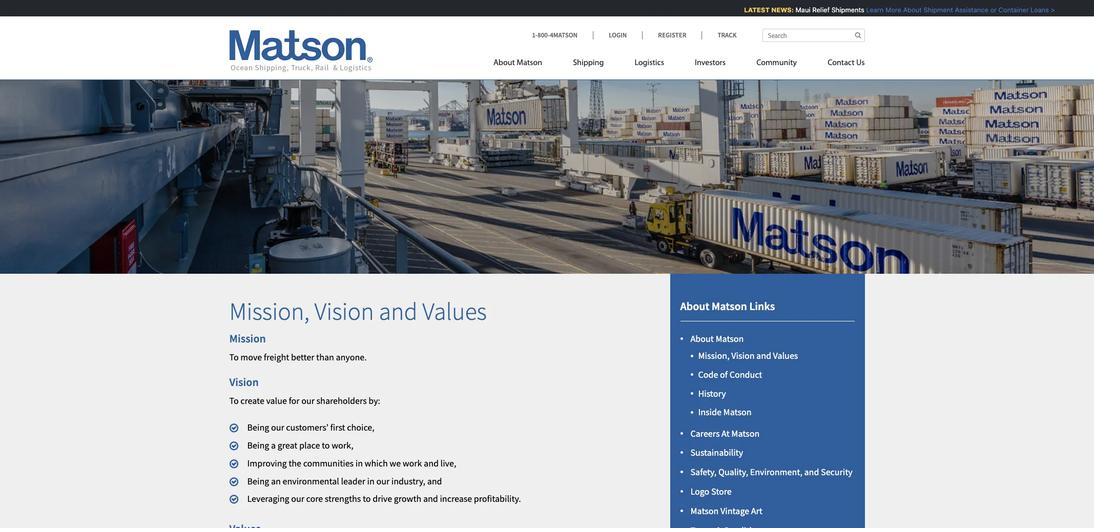 Task type: locate. For each thing, give the bounding box(es) containing it.
learn
[[861, 6, 879, 14]]

1 vertical spatial to
[[229, 395, 239, 407]]

our right the for
[[302, 395, 315, 407]]

profitability.
[[474, 493, 521, 505]]

to right place
[[322, 439, 330, 451]]

1 vertical spatial mission, vision and values
[[699, 350, 798, 361]]

security
[[821, 466, 853, 478]]

to left create
[[229, 395, 239, 407]]

mission, vision and values link
[[699, 350, 798, 361]]

quality,
[[719, 466, 749, 478]]

1-
[[532, 31, 538, 39]]

communities
[[303, 457, 354, 469]]

increase
[[440, 493, 472, 505]]

move
[[241, 351, 262, 363]]

0 vertical spatial about matson link
[[494, 54, 558, 75]]

search image
[[855, 32, 862, 38]]

about matson link down 1-
[[494, 54, 558, 75]]

1 vertical spatial being
[[247, 439, 269, 451]]

matson right at
[[732, 427, 760, 439]]

shareholders
[[317, 395, 367, 407]]

core
[[306, 493, 323, 505]]

live,
[[441, 457, 456, 469]]

1 horizontal spatial mission,
[[699, 350, 730, 361]]

2 to from the top
[[229, 395, 239, 407]]

about matson
[[494, 59, 542, 67], [691, 333, 744, 344]]

in
[[356, 457, 363, 469], [367, 475, 375, 487]]

login
[[609, 31, 627, 39]]

environment,
[[750, 466, 803, 478]]

0 vertical spatial about matson
[[494, 59, 542, 67]]

about matson links section
[[658, 274, 878, 528]]

mission, vision and values
[[229, 296, 487, 327], [699, 350, 798, 361]]

investors link
[[680, 54, 741, 75]]

careers at matson
[[691, 427, 760, 439]]

mission,
[[229, 296, 310, 327], [699, 350, 730, 361]]

1 vertical spatial values
[[773, 350, 798, 361]]

and
[[379, 296, 418, 327], [757, 350, 772, 361], [424, 457, 439, 469], [805, 466, 820, 478], [427, 475, 442, 487], [423, 493, 438, 505]]

0 vertical spatial vision
[[315, 296, 374, 327]]

at
[[722, 427, 730, 439]]

vintage
[[721, 505, 750, 517]]

to
[[229, 351, 239, 363], [229, 395, 239, 407]]

being
[[247, 422, 269, 433], [247, 439, 269, 451], [247, 475, 269, 487]]

growth
[[394, 493, 422, 505]]

1 horizontal spatial mission, vision and values
[[699, 350, 798, 361]]

about matson down "about matson links" at the right bottom of the page
[[691, 333, 744, 344]]

1 vertical spatial vision
[[732, 350, 755, 361]]

anyone.
[[336, 351, 367, 363]]

0 vertical spatial values
[[423, 296, 487, 327]]

to for place
[[322, 439, 330, 451]]

0 horizontal spatial about matson
[[494, 59, 542, 67]]

being an environmental leader in our industry, and
[[247, 475, 442, 487]]

about matson inside top menu navigation
[[494, 59, 542, 67]]

than
[[316, 351, 334, 363]]

1 vertical spatial mission,
[[699, 350, 730, 361]]

about matson inside 'section'
[[691, 333, 744, 344]]

in right leader
[[367, 475, 375, 487]]

our
[[302, 395, 315, 407], [271, 422, 284, 433], [377, 475, 390, 487], [291, 493, 305, 505]]

1 horizontal spatial about matson
[[691, 333, 744, 344]]

1 horizontal spatial vision
[[315, 296, 374, 327]]

2 vertical spatial being
[[247, 475, 269, 487]]

cranes load and offload matson containers from the containership at the terminal. image
[[0, 64, 1095, 274]]

matson up at
[[724, 406, 752, 418]]

about matson link
[[494, 54, 558, 75], [691, 333, 744, 344]]

vision up conduct
[[732, 350, 755, 361]]

for
[[289, 395, 300, 407]]

mission, vision and values up anyone.
[[229, 296, 487, 327]]

1 vertical spatial in
[[367, 475, 375, 487]]

to left drive
[[363, 493, 371, 505]]

1 horizontal spatial in
[[367, 475, 375, 487]]

register
[[658, 31, 687, 39]]

mission, vision and values inside about matson links 'section'
[[699, 350, 798, 361]]

leveraging our core strengths to drive growth and increase profitability.
[[247, 493, 521, 505]]

0 vertical spatial mission, vision and values
[[229, 296, 487, 327]]

shipments
[[826, 6, 859, 14]]

being for being our customers' first choice,
[[247, 422, 269, 433]]

1-800-4matson
[[532, 31, 578, 39]]

art
[[751, 505, 763, 517]]

to left move
[[229, 351, 239, 363]]

which
[[365, 457, 388, 469]]

800-
[[538, 31, 550, 39]]

vision up create
[[229, 375, 259, 389]]

learn more about shipment assistance or container loans > link
[[861, 6, 1050, 14]]

work
[[403, 457, 422, 469]]

environmental
[[283, 475, 339, 487]]

mission, up code
[[699, 350, 730, 361]]

1 to from the top
[[229, 351, 239, 363]]

2 being from the top
[[247, 439, 269, 451]]

logo store link
[[691, 486, 732, 497]]

place
[[299, 439, 320, 451]]

vision up anyone.
[[315, 296, 374, 327]]

being down create
[[247, 422, 269, 433]]

1 being from the top
[[247, 422, 269, 433]]

in left the 'which'
[[356, 457, 363, 469]]

1 vertical spatial about matson link
[[691, 333, 744, 344]]

mission, up mission
[[229, 296, 310, 327]]

latest
[[739, 6, 765, 14]]

1 horizontal spatial values
[[773, 350, 798, 361]]

shipping link
[[558, 54, 620, 75]]

to for to move freight better than anyone.
[[229, 351, 239, 363]]

to for strengths
[[363, 493, 371, 505]]

1 vertical spatial about matson
[[691, 333, 744, 344]]

None search field
[[763, 29, 865, 42]]

an
[[271, 475, 281, 487]]

loans
[[1026, 6, 1044, 14]]

0 horizontal spatial vision
[[229, 375, 259, 389]]

0 horizontal spatial about matson link
[[494, 54, 558, 75]]

1-800-4matson link
[[532, 31, 593, 39]]

matson
[[517, 59, 542, 67], [712, 299, 747, 313], [716, 333, 744, 344], [724, 406, 752, 418], [732, 427, 760, 439], [691, 505, 719, 517]]

to for to create value for our shareholders by:
[[229, 395, 239, 407]]

being left a
[[247, 439, 269, 451]]

2 vertical spatial vision
[[229, 375, 259, 389]]

being our customers' first choice,
[[247, 422, 375, 433]]

0 vertical spatial to
[[229, 351, 239, 363]]

0 horizontal spatial in
[[356, 457, 363, 469]]

store
[[712, 486, 732, 497]]

0 horizontal spatial values
[[423, 296, 487, 327]]

about matson link down "about matson links" at the right bottom of the page
[[691, 333, 744, 344]]

matson down 1-
[[517, 59, 542, 67]]

about
[[898, 6, 917, 14], [494, 59, 515, 67], [681, 299, 710, 313], [691, 333, 714, 344]]

about matson down 1-
[[494, 59, 542, 67]]

0 vertical spatial to
[[322, 439, 330, 451]]

0 horizontal spatial mission,
[[229, 296, 310, 327]]

0 vertical spatial being
[[247, 422, 269, 433]]

to create value for our shareholders by:
[[229, 395, 380, 407]]

3 being from the top
[[247, 475, 269, 487]]

1 vertical spatial to
[[363, 493, 371, 505]]

Search search field
[[763, 29, 865, 42]]

1 horizontal spatial to
[[363, 493, 371, 505]]

mission, vision and values up conduct
[[699, 350, 798, 361]]

values
[[423, 296, 487, 327], [773, 350, 798, 361]]

top menu navigation
[[494, 54, 865, 75]]

matson left the "links"
[[712, 299, 747, 313]]

being left an
[[247, 475, 269, 487]]

2 horizontal spatial vision
[[732, 350, 755, 361]]

community
[[757, 59, 797, 67]]

0 horizontal spatial to
[[322, 439, 330, 451]]



Task type: vqa. For each thing, say whether or not it's contained in the screenshot.
Register link
yes



Task type: describe. For each thing, give the bounding box(es) containing it.
0 horizontal spatial mission, vision and values
[[229, 296, 487, 327]]

about matson links
[[681, 299, 775, 313]]

1 horizontal spatial about matson link
[[691, 333, 744, 344]]

great
[[278, 439, 298, 451]]

freight
[[264, 351, 289, 363]]

history link
[[699, 387, 726, 399]]

leveraging
[[247, 493, 289, 505]]

matson vintage art
[[691, 505, 763, 517]]

customers'
[[286, 422, 329, 433]]

0 vertical spatial in
[[356, 457, 363, 469]]

being for being an environmental leader in our industry, and
[[247, 475, 269, 487]]

contact
[[828, 59, 855, 67]]

container
[[994, 6, 1024, 14]]

logistics link
[[620, 54, 680, 75]]

our up drive
[[377, 475, 390, 487]]

our left core
[[291, 493, 305, 505]]

industry,
[[392, 475, 426, 487]]

code of conduct link
[[699, 369, 763, 380]]

news:
[[766, 6, 789, 14]]

matson inside top menu navigation
[[517, 59, 542, 67]]

logistics
[[635, 59, 664, 67]]

code
[[699, 369, 719, 380]]

us
[[857, 59, 865, 67]]

logo store
[[691, 486, 732, 497]]

community link
[[741, 54, 813, 75]]

sustainability link
[[691, 447, 743, 459]]

careers
[[691, 427, 720, 439]]

code of conduct
[[699, 369, 763, 380]]

>
[[1046, 6, 1050, 14]]

safety,
[[691, 466, 717, 478]]

the
[[289, 457, 301, 469]]

strengths
[[325, 493, 361, 505]]

of
[[720, 369, 728, 380]]

safety, quality, environment, and security
[[691, 466, 853, 478]]

leader
[[341, 475, 366, 487]]

contact us link
[[813, 54, 865, 75]]

matson down logo
[[691, 505, 719, 517]]

track link
[[702, 31, 737, 39]]

more
[[880, 6, 896, 14]]

register link
[[643, 31, 702, 39]]

we
[[390, 457, 401, 469]]

create
[[241, 395, 264, 407]]

contact us
[[828, 59, 865, 67]]

matson vintage art link
[[691, 505, 763, 517]]

sustainability
[[691, 447, 743, 459]]

value
[[266, 395, 287, 407]]

improving the communities in which we work and live,
[[247, 457, 456, 469]]

being a great place to work,
[[247, 439, 354, 451]]

first
[[330, 422, 345, 433]]

to move freight better than anyone.
[[229, 351, 367, 363]]

shipping
[[573, 59, 604, 67]]

inside matson
[[699, 406, 752, 418]]

mission, inside about matson links 'section'
[[699, 350, 730, 361]]

inside matson link
[[699, 406, 752, 418]]

inside
[[699, 406, 722, 418]]

login link
[[593, 31, 643, 39]]

better
[[291, 351, 315, 363]]

or
[[985, 6, 992, 14]]

0 vertical spatial mission,
[[229, 296, 310, 327]]

by:
[[369, 395, 380, 407]]

track
[[718, 31, 737, 39]]

improving
[[247, 457, 287, 469]]

vision inside about matson links 'section'
[[732, 350, 755, 361]]

history
[[699, 387, 726, 399]]

investors
[[695, 59, 726, 67]]

conduct
[[730, 369, 763, 380]]

being for being a great place to work,
[[247, 439, 269, 451]]

a
[[271, 439, 276, 451]]

assistance
[[950, 6, 983, 14]]

our up a
[[271, 422, 284, 433]]

mission
[[229, 331, 266, 346]]

links
[[750, 299, 775, 313]]

drive
[[373, 493, 392, 505]]

relief
[[807, 6, 825, 14]]

safety, quality, environment, and security link
[[691, 466, 853, 478]]

logo
[[691, 486, 710, 497]]

work,
[[332, 439, 354, 451]]

values inside about matson links 'section'
[[773, 350, 798, 361]]

choice,
[[347, 422, 375, 433]]

matson up mission, vision and values link
[[716, 333, 744, 344]]

shipment
[[919, 6, 948, 14]]

4matson
[[550, 31, 578, 39]]

blue matson logo with ocean, shipping, truck, rail and logistics written beneath it. image
[[229, 30, 373, 72]]

about inside top menu navigation
[[494, 59, 515, 67]]

latest news: maui relief shipments learn more about shipment assistance or container loans >
[[739, 6, 1050, 14]]

careers at matson link
[[691, 427, 760, 439]]



